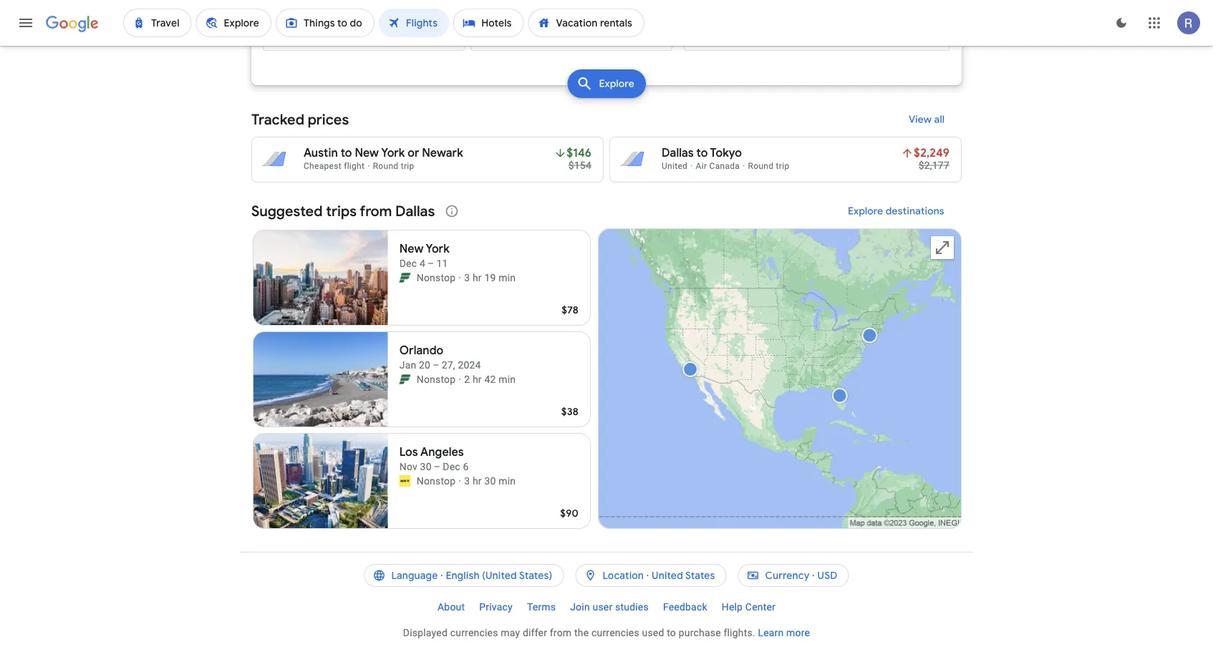 Task type: describe. For each thing, give the bounding box(es) containing it.
join user studies
[[570, 601, 649, 613]]

terms
[[527, 601, 556, 613]]

hr for los angeles
[[473, 475, 482, 487]]

3 for new york
[[464, 272, 470, 284]]

purchase
[[679, 627, 721, 639]]

min for new york
[[499, 272, 516, 284]]

trips
[[326, 202, 357, 220]]

2 round from the left
[[748, 161, 774, 171]]

154 US dollars text field
[[569, 159, 592, 171]]

1 trip from the left
[[401, 161, 414, 171]]

tokyo
[[710, 146, 742, 160]]

about
[[438, 601, 465, 613]]

learn
[[758, 627, 784, 639]]

cheapest flight
[[304, 161, 365, 171]]

may
[[501, 627, 520, 639]]

new york dec 4 – 11
[[399, 242, 450, 269]]

prices
[[308, 110, 349, 129]]

help
[[722, 601, 743, 613]]

view
[[909, 113, 932, 126]]

tracked prices
[[251, 110, 349, 129]]

suggested trips from dallas region
[[251, 194, 962, 535]]

2
[[464, 374, 470, 385]]

location
[[603, 569, 644, 582]]

orlando
[[399, 343, 444, 358]]

 image for los angeles
[[459, 474, 461, 488]]

 image for orlando
[[459, 372, 461, 387]]

42
[[484, 374, 496, 385]]

los angeles nov 30 – dec 6
[[399, 445, 469, 473]]

explore button
[[568, 69, 646, 98]]

30 – dec
[[420, 461, 460, 473]]

suggested
[[251, 202, 323, 220]]

146 US dollars text field
[[567, 146, 592, 160]]

all
[[934, 113, 945, 126]]

displayed currencies may differ from the currencies used to purchase flights. learn more
[[403, 627, 810, 639]]

usd
[[818, 569, 838, 582]]

from inside region
[[360, 202, 392, 220]]

dec
[[399, 257, 417, 269]]

Flight search field
[[240, 0, 973, 102]]

currency
[[765, 569, 810, 582]]

united states
[[652, 569, 715, 582]]

6
[[463, 461, 469, 473]]

19
[[484, 272, 496, 284]]

english
[[446, 569, 480, 582]]

join user studies link
[[563, 596, 656, 619]]

90 US dollars text field
[[560, 507, 579, 520]]

$2,249
[[914, 146, 950, 160]]

suggested trips from dallas
[[251, 202, 435, 220]]

explore destinations
[[848, 205, 945, 218]]

to for new
[[341, 146, 352, 160]]

language
[[391, 569, 438, 582]]

united for united states
[[652, 569, 683, 582]]

1 currencies from the left
[[450, 627, 498, 639]]

hr for orlando
[[473, 374, 482, 385]]

feedback link
[[656, 596, 715, 619]]

help center
[[722, 601, 776, 613]]

used
[[642, 627, 664, 639]]

dallas to tokyo
[[662, 146, 742, 160]]

min for orlando
[[499, 374, 516, 385]]

newark
[[422, 146, 463, 160]]

$90
[[560, 507, 579, 520]]

main menu image
[[17, 14, 34, 32]]

orlando jan 20 – 27, 2024
[[399, 343, 481, 371]]

20 – 27,
[[419, 359, 455, 371]]

nov
[[399, 461, 418, 473]]

destinations
[[886, 205, 945, 218]]

1 round from the left
[[373, 161, 399, 171]]

about link
[[430, 596, 472, 619]]

differ
[[523, 627, 547, 639]]

angeles
[[421, 445, 464, 460]]

studies
[[615, 601, 649, 613]]



Task type: locate. For each thing, give the bounding box(es) containing it.
1 3 from the top
[[464, 272, 470, 284]]

2024
[[458, 359, 481, 371]]

0 horizontal spatial to
[[341, 146, 352, 160]]

round trip right canada
[[748, 161, 790, 171]]

feedback
[[663, 601, 707, 613]]

0 horizontal spatial currencies
[[450, 627, 498, 639]]

1 min from the top
[[499, 272, 516, 284]]

tracked
[[251, 110, 304, 129]]

3  image from the top
[[459, 474, 461, 488]]

english (united states)
[[446, 569, 553, 582]]

0 horizontal spatial round trip
[[373, 161, 414, 171]]

dallas inside suggested trips from dallas region
[[395, 202, 435, 220]]

flight
[[344, 161, 365, 171]]

min
[[499, 272, 516, 284], [499, 374, 516, 385], [499, 475, 516, 487]]

2 horizontal spatial to
[[697, 146, 708, 160]]

to up flight
[[341, 146, 352, 160]]

2 round trip from the left
[[748, 161, 790, 171]]

new up dec on the top
[[399, 242, 424, 256]]

round trip
[[373, 161, 414, 171], [748, 161, 790, 171]]

york inside tracked prices 'region'
[[381, 146, 405, 160]]

Departure text field
[[718, 11, 784, 50]]

2 min from the top
[[499, 374, 516, 385]]

0 horizontal spatial new
[[355, 146, 379, 160]]

privacy link
[[472, 596, 520, 619]]

$2,177
[[919, 159, 950, 171]]

1 vertical spatial york
[[426, 242, 450, 256]]

flights.
[[724, 627, 755, 639]]

currencies down the privacy link
[[450, 627, 498, 639]]

2177 US dollars text field
[[919, 159, 950, 171]]

spirit image
[[399, 476, 411, 487]]

3 down 6
[[464, 475, 470, 487]]

terms link
[[520, 596, 563, 619]]

3
[[464, 272, 470, 284], [464, 475, 470, 487]]

york inside new york dec 4 – 11
[[426, 242, 450, 256]]

1 horizontal spatial explore
[[848, 205, 884, 218]]

trip down or
[[401, 161, 414, 171]]

1 horizontal spatial new
[[399, 242, 424, 256]]

air
[[696, 161, 707, 171]]

1 vertical spatial united
[[652, 569, 683, 582]]

canada
[[710, 161, 740, 171]]

learn more link
[[758, 627, 810, 639]]

from right trips
[[360, 202, 392, 220]]

0 vertical spatial nonstop
[[417, 272, 456, 284]]

hr left 19
[[473, 272, 482, 284]]

united
[[662, 161, 688, 171], [652, 569, 683, 582]]

0 horizontal spatial dallas
[[395, 202, 435, 220]]

2 vertical spatial hr
[[473, 475, 482, 487]]

round trip down austin to new york or newark
[[373, 161, 414, 171]]

dallas left tokyo
[[662, 146, 694, 160]]

1 horizontal spatial currencies
[[592, 627, 640, 639]]

1 horizontal spatial round
[[748, 161, 774, 171]]

help center link
[[715, 596, 783, 619]]

york up 4 – 11
[[426, 242, 450, 256]]

1 vertical spatial 3
[[464, 475, 470, 487]]

0 vertical spatial frontier image
[[399, 272, 411, 284]]

nonstop down 20 – 27,
[[417, 374, 456, 385]]

currencies down join user studies link
[[592, 627, 640, 639]]

united inside tracked prices 'region'
[[662, 161, 688, 171]]

2 currencies from the left
[[592, 627, 640, 639]]

center
[[746, 601, 776, 613]]

1 vertical spatial  image
[[459, 372, 461, 387]]

1 horizontal spatial york
[[426, 242, 450, 256]]

 image
[[459, 271, 461, 285], [459, 372, 461, 387], [459, 474, 461, 488]]

jan
[[399, 359, 416, 371]]

explore up tracked prices 'region' in the top of the page
[[599, 77, 634, 90]]

0 horizontal spatial round
[[373, 161, 399, 171]]

1 nonstop from the top
[[417, 272, 456, 284]]

0 vertical spatial explore
[[599, 77, 634, 90]]

nonstop down 30 – dec
[[417, 475, 456, 487]]

 image left 2
[[459, 372, 461, 387]]

1 horizontal spatial round trip
[[748, 161, 790, 171]]

los
[[399, 445, 418, 460]]

explore destinations button
[[831, 194, 962, 228]]

round down austin to new york or newark
[[373, 161, 399, 171]]

explore for explore
[[599, 77, 634, 90]]

new inside new york dec 4 – 11
[[399, 242, 424, 256]]

to for tokyo
[[697, 146, 708, 160]]

0 vertical spatial york
[[381, 146, 405, 160]]

1 vertical spatial frontier image
[[399, 374, 411, 385]]

trip
[[401, 161, 414, 171], [776, 161, 790, 171]]

0 vertical spatial  image
[[459, 271, 461, 285]]

 image for new york
[[459, 271, 461, 285]]

$38
[[561, 405, 579, 418]]

austin to new york or newark
[[304, 146, 463, 160]]

hr left 30
[[473, 475, 482, 487]]

nonstop for angeles
[[417, 475, 456, 487]]

united left 'air' in the right top of the page
[[662, 161, 688, 171]]

hr for new york
[[473, 272, 482, 284]]

dallas inside tracked prices 'region'
[[662, 146, 694, 160]]

Return text field
[[839, 11, 905, 50]]

dallas up new york dec 4 – 11
[[395, 202, 435, 220]]

0 vertical spatial united
[[662, 161, 688, 171]]

min for los angeles
[[499, 475, 516, 487]]

displayed
[[403, 627, 448, 639]]

nonstop for jan
[[417, 374, 456, 385]]

privacy
[[479, 601, 513, 613]]

2 3 from the top
[[464, 475, 470, 487]]

from
[[360, 202, 392, 220], [550, 627, 572, 639]]

from left the
[[550, 627, 572, 639]]

2 vertical spatial nonstop
[[417, 475, 456, 487]]

$154
[[569, 159, 592, 171]]

2 vertical spatial  image
[[459, 474, 461, 488]]

to up 'air' in the right top of the page
[[697, 146, 708, 160]]

to right "used" on the bottom
[[667, 627, 676, 639]]

change appearance image
[[1104, 6, 1139, 40]]

dallas
[[662, 146, 694, 160], [395, 202, 435, 220]]

explore inside flight search field
[[599, 77, 634, 90]]

38 US dollars text field
[[561, 405, 579, 418]]

2 hr 42 min
[[464, 374, 516, 385]]

min right 19
[[499, 272, 516, 284]]

0 vertical spatial hr
[[473, 272, 482, 284]]

states)
[[519, 569, 553, 582]]

(united
[[482, 569, 517, 582]]

3 hr 19 min
[[464, 272, 516, 284]]

round right canada
[[748, 161, 774, 171]]

frontier image
[[399, 272, 411, 284], [399, 374, 411, 385]]

min right 42
[[499, 374, 516, 385]]

30
[[484, 475, 496, 487]]

cheapest
[[304, 161, 342, 171]]

united for united
[[662, 161, 688, 171]]

3 hr from the top
[[473, 475, 482, 487]]

united left states
[[652, 569, 683, 582]]

the
[[574, 627, 589, 639]]

new inside tracked prices 'region'
[[355, 146, 379, 160]]

trip right canada
[[776, 161, 790, 171]]

3 left 19
[[464, 272, 470, 284]]

1 horizontal spatial to
[[667, 627, 676, 639]]

1 horizontal spatial from
[[550, 627, 572, 639]]

explore for explore destinations
[[848, 205, 884, 218]]

view all
[[909, 113, 945, 126]]

2249 US dollars text field
[[914, 146, 950, 160]]

or
[[408, 146, 419, 160]]

2  image from the top
[[459, 372, 461, 387]]

1 horizontal spatial dallas
[[662, 146, 694, 160]]

2 nonstop from the top
[[417, 374, 456, 385]]

air canada
[[696, 161, 740, 171]]

tracked prices region
[[251, 102, 962, 183]]

1 vertical spatial dallas
[[395, 202, 435, 220]]

$78
[[562, 304, 579, 317]]

more
[[787, 627, 810, 639]]

hr
[[473, 272, 482, 284], [473, 374, 482, 385], [473, 475, 482, 487]]

1 frontier image from the top
[[399, 272, 411, 284]]

explore inside suggested trips from dallas region
[[848, 205, 884, 218]]

3 hr 30 min
[[464, 475, 516, 487]]

2 vertical spatial min
[[499, 475, 516, 487]]

1 vertical spatial nonstop
[[417, 374, 456, 385]]

join
[[570, 601, 590, 613]]

1 vertical spatial new
[[399, 242, 424, 256]]

0 vertical spatial min
[[499, 272, 516, 284]]

78 US dollars text field
[[562, 304, 579, 317]]

nonstop down 4 – 11
[[417, 272, 456, 284]]

3 min from the top
[[499, 475, 516, 487]]

 image down 30 – dec
[[459, 474, 461, 488]]

currencies
[[450, 627, 498, 639], [592, 627, 640, 639]]

1 horizontal spatial trip
[[776, 161, 790, 171]]

explore
[[599, 77, 634, 90], [848, 205, 884, 218]]

1  image from the top
[[459, 271, 461, 285]]

0 vertical spatial from
[[360, 202, 392, 220]]

0 horizontal spatial trip
[[401, 161, 414, 171]]

york left or
[[381, 146, 405, 160]]

0 horizontal spatial from
[[360, 202, 392, 220]]

frontier image down dec on the top
[[399, 272, 411, 284]]

to
[[341, 146, 352, 160], [697, 146, 708, 160], [667, 627, 676, 639]]

york
[[381, 146, 405, 160], [426, 242, 450, 256]]

0 horizontal spatial york
[[381, 146, 405, 160]]

1 vertical spatial from
[[550, 627, 572, 639]]

1 vertical spatial explore
[[848, 205, 884, 218]]

new up flight
[[355, 146, 379, 160]]

0 horizontal spatial explore
[[599, 77, 634, 90]]

explore left destinations
[[848, 205, 884, 218]]

new
[[355, 146, 379, 160], [399, 242, 424, 256]]

2 trip from the left
[[776, 161, 790, 171]]

3 for los angeles
[[464, 475, 470, 487]]

0 vertical spatial new
[[355, 146, 379, 160]]

round
[[373, 161, 399, 171], [748, 161, 774, 171]]

 image left 3 hr 19 min on the left top of the page
[[459, 271, 461, 285]]

frontier image down jan
[[399, 374, 411, 385]]

1 vertical spatial min
[[499, 374, 516, 385]]

$146
[[567, 146, 592, 160]]

1 hr from the top
[[473, 272, 482, 284]]

2 hr from the top
[[473, 374, 482, 385]]

hr right 2
[[473, 374, 482, 385]]

frontier image for orlando
[[399, 374, 411, 385]]

states
[[685, 569, 715, 582]]

2 frontier image from the top
[[399, 374, 411, 385]]

min right 30
[[499, 475, 516, 487]]

1 vertical spatial hr
[[473, 374, 482, 385]]

austin
[[304, 146, 338, 160]]

4 – 11
[[420, 257, 448, 269]]

frontier image for new york
[[399, 272, 411, 284]]

3 nonstop from the top
[[417, 475, 456, 487]]

0 vertical spatial 3
[[464, 272, 470, 284]]

nonstop for york
[[417, 272, 456, 284]]

user
[[593, 601, 613, 613]]

0 vertical spatial dallas
[[662, 146, 694, 160]]

1 round trip from the left
[[373, 161, 414, 171]]



Task type: vqa. For each thing, say whether or not it's contained in the screenshot.
2nd trip from right
yes



